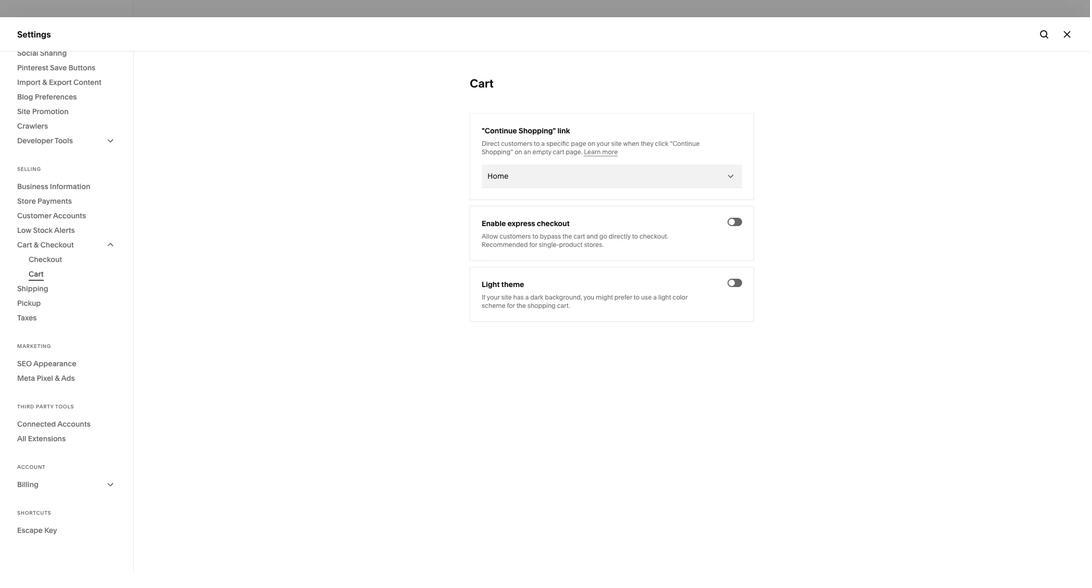 Task type: describe. For each thing, give the bounding box(es) containing it.
crawlers link
[[17, 119, 116, 133]]

2 manage from the top
[[752, 207, 784, 218]]

a right has
[[526, 293, 529, 301]]

accounts inside connected accounts all extensions
[[57, 420, 91, 429]]

shipping
[[17, 284, 48, 293]]

and inside 'manage projects and invoice clients manage the details needed to deliver a professional service experience.'
[[821, 193, 837, 203]]

2 settings from the top
[[17, 455, 50, 466]]

2 vertical spatial tools
[[55, 404, 74, 410]]

learn
[[584, 148, 601, 156]]

"continue shopping" link
[[482, 126, 570, 136]]

website
[[17, 65, 50, 75]]

orders link
[[23, 116, 121, 134]]

stores.
[[584, 241, 604, 249]]

project management button
[[752, 238, 833, 257]]

for inside enable express checkout allow customers to bypass the cart and go directly to checkout. recommended for single-product stores.
[[530, 241, 538, 249]]

& inside seo appearance meta pixel & ads
[[55, 374, 60, 383]]

subscribe button
[[752, 126, 789, 144]]

cart & checkout button
[[17, 238, 116, 252]]

you're
[[777, 106, 801, 117]]

2 horizontal spatial your
[[911, 106, 928, 117]]

"continue
[[670, 140, 700, 147]]

taxes link
[[17, 311, 116, 325]]

the inside "light theme if your site has a dark background, you might prefer to use a light color scheme for the shopping cart."
[[517, 302, 526, 310]]

pinterest
[[17, 63, 48, 72]]

deliver
[[872, 207, 899, 218]]

payments
[[38, 196, 72, 206]]

library
[[42, 436, 69, 447]]

scheme
[[482, 302, 506, 310]]

learn more link
[[584, 148, 618, 156]]

a inside 'manage projects and invoice clients manage the details needed to deliver a professional service experience.'
[[901, 207, 905, 218]]

marketing link
[[17, 190, 116, 203]]

seo
[[17, 359, 32, 368]]

cart inside "dropdown button"
[[17, 240, 32, 250]]

shopping"
[[519, 126, 556, 136]]

your inside "light theme if your site has a dark background, you might prefer to use a light color scheme for the shopping cart."
[[487, 293, 500, 301]]

you inside "light theme if your site has a dark background, you might prefer to use a light color scheme for the shopping cart."
[[584, 293, 595, 301]]

shopping
[[528, 302, 556, 310]]

0 vertical spatial for
[[788, 177, 799, 183]]

theme
[[502, 280, 525, 289]]

subscribe
[[829, 106, 868, 117]]

customer
[[17, 211, 51, 220]]

invoice
[[838, 193, 867, 203]]

project
[[752, 243, 782, 251]]

& inside social sharing pinterest save buttons import & export content blog preferences site promotion crawlers
[[42, 78, 47, 87]]

developer tools link
[[17, 133, 116, 148]]

projects
[[787, 193, 819, 203]]

page
[[571, 140, 587, 147]]

clients
[[869, 193, 895, 203]]

and inside enable express checkout allow customers to bypass the cart and go directly to checkout. recommended for single-product stores.
[[587, 232, 598, 240]]

greg
[[41, 508, 56, 516]]

go
[[600, 232, 608, 240]]

appearance
[[33, 359, 76, 368]]

promotion
[[32, 107, 69, 116]]

specific
[[547, 140, 570, 147]]

1 marketing from the top
[[17, 191, 58, 201]]

website link
[[17, 64, 116, 77]]

seo appearance link
[[17, 356, 116, 371]]

cart.
[[557, 302, 570, 310]]

seo appearance meta pixel & ads
[[17, 359, 76, 383]]

checkout link
[[29, 252, 116, 267]]

discounts link
[[23, 134, 121, 152]]

billing
[[17, 480, 39, 489]]

& inside "dropdown button"
[[34, 240, 39, 250]]

analytics link
[[17, 228, 116, 240]]

accounts inside business information store payments customer accounts low stock alerts
[[53, 211, 86, 220]]

checkout inside "cart & checkout" "dropdown button"
[[40, 240, 74, 250]]

developer
[[17, 136, 53, 145]]

to left publish
[[870, 106, 878, 117]]

social sharing link
[[17, 46, 116, 60]]

0 vertical spatial cart
[[470, 77, 494, 91]]

direct customers to a specific page on your site when they click "continue shopping" on an empty cart page.
[[482, 140, 700, 156]]

escape key
[[17, 526, 57, 535]]

site inside direct customers to a specific page on your site when they click "continue shopping" on an empty cart page.
[[612, 140, 622, 147]]

export
[[49, 78, 72, 87]]

pickup link
[[17, 296, 116, 311]]

enable
[[482, 219, 506, 228]]

customer accounts link
[[17, 208, 116, 223]]

asset
[[17, 436, 40, 447]]

details
[[801, 207, 827, 218]]

Home field
[[482, 165, 743, 188]]

single-
[[539, 241, 559, 249]]

professional
[[907, 207, 956, 218]]

more
[[603, 148, 618, 156]]

when you're ready, subscribe to publish your site.
[[752, 106, 946, 117]]

for inside "light theme if your site has a dark background, you might prefer to use a light color scheme for the shopping cart."
[[507, 302, 515, 310]]

light theme if your site has a dark background, you might prefer to use a light color scheme for the shopping cart.
[[482, 280, 688, 310]]

help
[[17, 474, 36, 484]]

to left the bypass
[[533, 232, 539, 240]]

selling link
[[17, 83, 116, 95]]

greg robinson
[[41, 508, 86, 516]]

learn more
[[584, 148, 618, 156]]

a right 'use'
[[654, 293, 657, 301]]

billing link
[[17, 477, 116, 492]]

alerts
[[54, 226, 75, 235]]

developer tools button
[[17, 133, 116, 148]]

2 marketing from the top
[[17, 343, 51, 349]]

project management
[[752, 243, 833, 251]]

tools for selling tools
[[48, 174, 66, 183]]

1 horizontal spatial you
[[801, 177, 813, 183]]

business information store payments customer accounts low stock alerts
[[17, 182, 90, 235]]

site inside "light theme if your site has a dark background, you might prefer to use a light color scheme for the shopping cart."
[[502, 293, 512, 301]]

orders
[[23, 120, 47, 130]]

ready,
[[803, 106, 827, 117]]

manage projects and invoice clients manage the details needed to deliver a professional service experience.
[[752, 193, 956, 229]]

experience.
[[783, 219, 829, 229]]



Task type: locate. For each thing, give the bounding box(es) containing it.
selling tools
[[23, 174, 66, 183]]

settings
[[17, 29, 51, 39], [17, 455, 50, 466]]

0 horizontal spatial the
[[517, 302, 526, 310]]

1 vertical spatial customers
[[500, 232, 531, 240]]

0 horizontal spatial for
[[507, 302, 515, 310]]

0 vertical spatial customers
[[501, 140, 533, 147]]

link
[[558, 126, 570, 136]]

to inside direct customers to a specific page on your site when they click "continue shopping" on an empty cart page.
[[534, 140, 540, 147]]

all
[[17, 434, 26, 444]]

cart up "continue at top
[[470, 77, 494, 91]]

0 vertical spatial the
[[786, 207, 799, 218]]

None checkbox
[[729, 219, 735, 225]]

marketing up seo
[[17, 343, 51, 349]]

1 vertical spatial the
[[563, 232, 572, 240]]

pixel
[[37, 374, 53, 383]]

1 vertical spatial settings
[[17, 455, 50, 466]]

and
[[821, 193, 837, 203], [587, 232, 598, 240]]

your up "scheme"
[[487, 293, 500, 301]]

cart up product on the top
[[574, 232, 585, 240]]

1 horizontal spatial on
[[588, 140, 596, 147]]

1 vertical spatial cart
[[17, 240, 32, 250]]

2 vertical spatial &
[[55, 374, 60, 383]]

2 horizontal spatial for
[[788, 177, 799, 183]]

import
[[17, 78, 41, 87]]

0 vertical spatial accounts
[[53, 211, 86, 220]]

scheduling
[[17, 247, 62, 257]]

extensions
[[28, 434, 66, 444]]

&
[[42, 78, 47, 87], [34, 240, 39, 250], [55, 374, 60, 383]]

for up projects
[[788, 177, 799, 183]]

party
[[36, 404, 54, 410]]

customers up an at left
[[501, 140, 533, 147]]

0 vertical spatial you
[[801, 177, 813, 183]]

cart & checkout
[[17, 240, 74, 250]]

asset library link
[[17, 436, 116, 448]]

1 horizontal spatial for
[[530, 241, 538, 249]]

1 vertical spatial site
[[502, 293, 512, 301]]

2 vertical spatial the
[[517, 302, 526, 310]]

1 horizontal spatial the
[[563, 232, 572, 240]]

shopping"
[[482, 148, 513, 156]]

0 vertical spatial checkout
[[40, 240, 74, 250]]

when
[[752, 106, 775, 117]]

manage down suggested
[[752, 193, 785, 203]]

1 horizontal spatial your
[[597, 140, 610, 147]]

0 horizontal spatial &
[[34, 240, 39, 250]]

1 vertical spatial for
[[530, 241, 538, 249]]

selling tools link
[[23, 169, 121, 187]]

analytics
[[17, 228, 54, 239]]

pinterest save buttons link
[[17, 60, 116, 75]]

publish
[[880, 106, 909, 117]]

connected accounts link
[[17, 417, 116, 432]]

1 vertical spatial manage
[[752, 207, 784, 218]]

checkout
[[40, 240, 74, 250], [29, 255, 62, 264]]

business
[[17, 182, 48, 191]]

site left has
[[502, 293, 512, 301]]

needed
[[829, 207, 860, 218]]

escape
[[17, 526, 43, 535]]

cart up 'shipping'
[[29, 269, 44, 279]]

None checkbox
[[729, 280, 735, 286]]

the inside 'manage projects and invoice clients manage the details needed to deliver a professional service experience.'
[[786, 207, 799, 218]]

checkout.
[[640, 232, 669, 240]]

management
[[784, 243, 833, 251]]

0 horizontal spatial you
[[584, 293, 595, 301]]

directly
[[609, 232, 631, 240]]

settings up social
[[17, 29, 51, 39]]

0 vertical spatial &
[[42, 78, 47, 87]]

contacts link
[[17, 209, 116, 221]]

1 vertical spatial tools
[[48, 174, 66, 183]]

help link
[[17, 473, 36, 485]]

connected accounts all extensions
[[17, 420, 91, 444]]

an
[[524, 148, 531, 156]]

2 horizontal spatial &
[[55, 374, 60, 383]]

cart & checkout link
[[17, 238, 116, 252]]

has
[[514, 293, 524, 301]]

settings down the asset at left bottom
[[17, 455, 50, 466]]

import & export content link
[[17, 75, 116, 90]]

for down has
[[507, 302, 515, 310]]

1 vertical spatial accounts
[[57, 420, 91, 429]]

1 vertical spatial you
[[584, 293, 595, 301]]

checkout inside the checkout link
[[29, 255, 62, 264]]

and up the stores.
[[587, 232, 598, 240]]

0 vertical spatial manage
[[752, 193, 785, 203]]

tools
[[55, 136, 73, 145], [48, 174, 66, 183], [55, 404, 74, 410]]

1 vertical spatial on
[[515, 148, 523, 156]]

service
[[752, 219, 781, 229]]

1 settings from the top
[[17, 29, 51, 39]]

meta pixel & ads link
[[17, 371, 116, 386]]

2 vertical spatial cart
[[29, 269, 44, 279]]

0 horizontal spatial and
[[587, 232, 598, 240]]

tools inside dropdown button
[[55, 136, 73, 145]]

if
[[482, 293, 486, 301]]

recommended
[[482, 241, 528, 249]]

0 vertical spatial settings
[[17, 29, 51, 39]]

1 vertical spatial marketing
[[17, 343, 51, 349]]

"continue
[[482, 126, 517, 136]]

0 vertical spatial your
[[911, 106, 928, 117]]

site.
[[930, 106, 946, 117]]

& down analytics
[[34, 240, 39, 250]]

& left export
[[42, 78, 47, 87]]

product
[[559, 241, 583, 249]]

social
[[17, 48, 38, 58]]

the inside enable express checkout allow customers to bypass the cart and go directly to checkout. recommended for single-product stores.
[[563, 232, 572, 240]]

0 horizontal spatial cart
[[553, 148, 565, 156]]

shipping link
[[17, 281, 116, 296]]

a inside direct customers to a specific page on your site when they click "continue shopping" on an empty cart page.
[[542, 140, 545, 147]]

taxes
[[17, 313, 37, 323]]

and up details on the right top
[[821, 193, 837, 203]]

customers inside direct customers to a specific page on your site when they click "continue shopping" on an empty cart page.
[[501, 140, 533, 147]]

0 horizontal spatial on
[[515, 148, 523, 156]]

1 horizontal spatial site
[[612, 140, 622, 147]]

a up the empty
[[542, 140, 545, 147]]

cart inside enable express checkout allow customers to bypass the cart and go directly to checkout. recommended for single-product stores.
[[574, 232, 585, 240]]

page.
[[566, 148, 583, 156]]

cart inside "link"
[[29, 269, 44, 279]]

1 vertical spatial &
[[34, 240, 39, 250]]

developer tools
[[17, 136, 73, 145]]

robinson
[[58, 508, 86, 516]]

third
[[17, 404, 34, 410]]

1 horizontal spatial and
[[821, 193, 837, 203]]

marketing up contacts on the left of the page
[[17, 191, 58, 201]]

you left might
[[584, 293, 595, 301]]

0 horizontal spatial site
[[502, 293, 512, 301]]

subscribe
[[752, 131, 789, 139]]

store payments link
[[17, 194, 116, 208]]

0 horizontal spatial your
[[487, 293, 500, 301]]

dark
[[531, 293, 544, 301]]

the down has
[[517, 302, 526, 310]]

& left ads
[[55, 374, 60, 383]]

tools up connected accounts link
[[55, 404, 74, 410]]

1 manage from the top
[[752, 193, 785, 203]]

accounts up all extensions link
[[57, 420, 91, 429]]

connected
[[17, 420, 56, 429]]

customers up recommended
[[500, 232, 531, 240]]

cart down low
[[17, 240, 32, 250]]

on left an at left
[[515, 148, 523, 156]]

0 vertical spatial and
[[821, 193, 837, 203]]

save
[[50, 63, 67, 72]]

gr
[[21, 512, 30, 520]]

manage up the service
[[752, 207, 784, 218]]

site up more
[[612, 140, 622, 147]]

to inside 'manage projects and invoice clients manage the details needed to deliver a professional service experience.'
[[862, 207, 870, 218]]

to right directly
[[633, 232, 638, 240]]

0 vertical spatial tools
[[55, 136, 73, 145]]

tools for developer tools
[[55, 136, 73, 145]]

accounts up low stock alerts link
[[53, 211, 86, 220]]

tools up marketing link at left top
[[48, 174, 66, 183]]

for left single-
[[530, 241, 538, 249]]

the up product on the top
[[563, 232, 572, 240]]

to left the deliver
[[862, 207, 870, 218]]

you up projects
[[801, 177, 813, 183]]

2 vertical spatial for
[[507, 302, 515, 310]]

shipping pickup taxes
[[17, 284, 48, 323]]

billing button
[[17, 477, 116, 492]]

customers inside enable express checkout allow customers to bypass the cart and go directly to checkout. recommended for single-product stores.
[[500, 232, 531, 240]]

a
[[542, 140, 545, 147], [901, 207, 905, 218], [526, 293, 529, 301], [654, 293, 657, 301]]

1 vertical spatial checkout
[[29, 255, 62, 264]]

cart link
[[29, 267, 116, 281]]

1 vertical spatial cart
[[574, 232, 585, 240]]

low stock alerts link
[[17, 223, 116, 238]]

for
[[788, 177, 799, 183], [530, 241, 538, 249], [507, 302, 515, 310]]

express
[[508, 219, 536, 228]]

cart
[[553, 148, 565, 156], [574, 232, 585, 240]]

cart down the specific
[[553, 148, 565, 156]]

the up experience.
[[786, 207, 799, 218]]

your inside direct customers to a specific page on your site when they click "continue shopping" on an empty cart page.
[[597, 140, 610, 147]]

direct
[[482, 140, 500, 147]]

light
[[659, 293, 672, 301]]

to left 'use'
[[634, 293, 640, 301]]

tools down crawlers link
[[55, 136, 73, 145]]

your
[[911, 106, 928, 117], [597, 140, 610, 147], [487, 293, 500, 301]]

cart inside direct customers to a specific page on your site when they click "continue shopping" on an empty cart page.
[[553, 148, 565, 156]]

on up the learn
[[588, 140, 596, 147]]

0 vertical spatial marketing
[[17, 191, 58, 201]]

you
[[801, 177, 813, 183], [584, 293, 595, 301]]

1 horizontal spatial cart
[[574, 232, 585, 240]]

your up learn more
[[597, 140, 610, 147]]

blog preferences link
[[17, 90, 116, 104]]

0 vertical spatial cart
[[553, 148, 565, 156]]

site
[[612, 140, 622, 147], [502, 293, 512, 301]]

your left site.
[[911, 106, 928, 117]]

1 vertical spatial your
[[597, 140, 610, 147]]

ads
[[61, 374, 75, 383]]

prefer
[[615, 293, 633, 301]]

selling
[[251, 17, 298, 34], [17, 83, 44, 94], [17, 166, 41, 172], [23, 174, 47, 183]]

0 vertical spatial on
[[588, 140, 596, 147]]

1 vertical spatial and
[[587, 232, 598, 240]]

a right the deliver
[[901, 207, 905, 218]]

checkout
[[537, 219, 570, 228]]

allow
[[482, 232, 498, 240]]

to inside "light theme if your site has a dark background, you might prefer to use a light color scheme for the shopping cart."
[[634, 293, 640, 301]]

to up the empty
[[534, 140, 540, 147]]

light
[[482, 280, 500, 289]]

2 horizontal spatial the
[[786, 207, 799, 218]]

scheduling link
[[17, 247, 116, 259]]

1 horizontal spatial &
[[42, 78, 47, 87]]

blog
[[17, 92, 33, 102]]

2 vertical spatial your
[[487, 293, 500, 301]]

0 vertical spatial site
[[612, 140, 622, 147]]

site promotion link
[[17, 104, 116, 119]]



Task type: vqa. For each thing, say whether or not it's contained in the screenshot.
second in from the right
no



